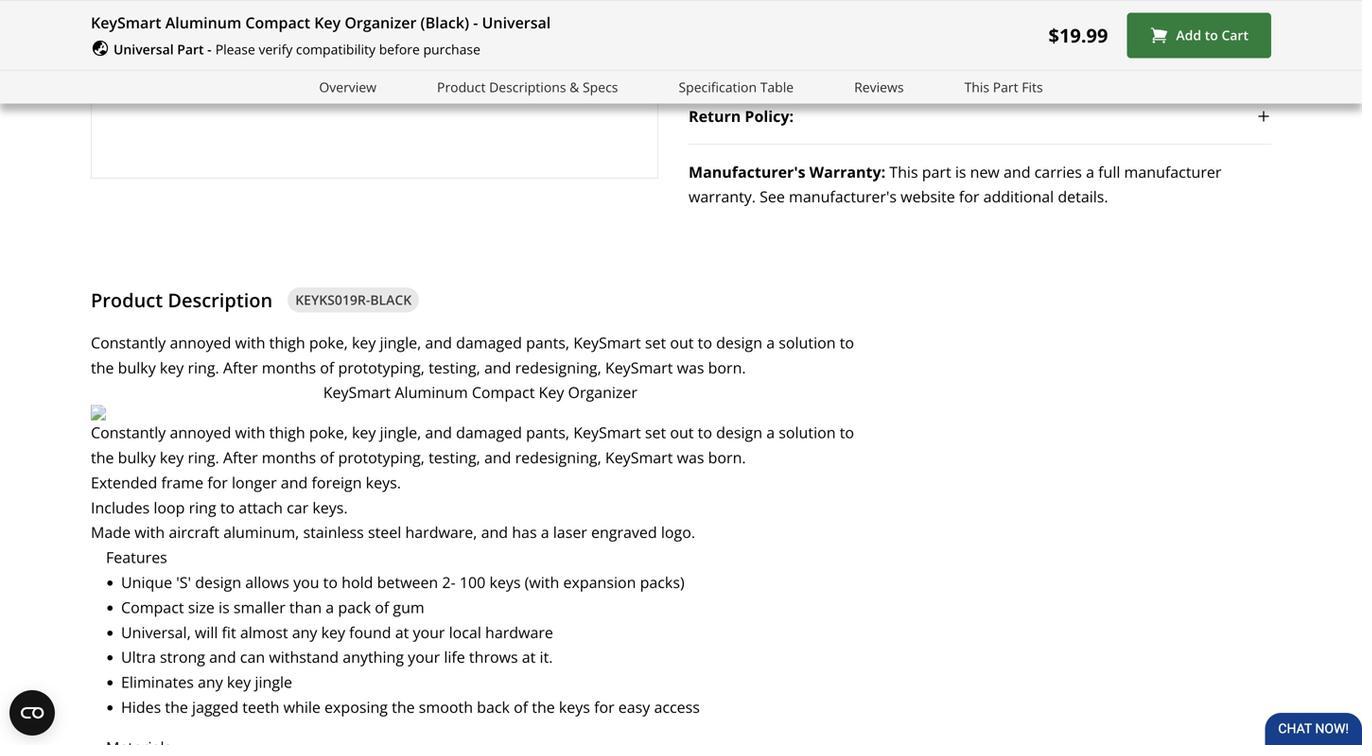 Task type: locate. For each thing, give the bounding box(es) containing it.
hold
[[342, 573, 373, 593]]

1 vertical spatial key
[[539, 383, 564, 403]]

ring. inside constantly annoyed with thigh poke, key jingle, and damaged pants, keysmart set out to design a solution to the bulky key ring.  after months of prototyping, testing, and redesigning, keysmart was born. keysmart aluminum compact key organizer
[[188, 358, 219, 378]]

1 vertical spatial part
[[993, 78, 1019, 96]]

thigh inside the constantly annoyed with thigh poke, key jingle, and damaged pants, keysmart set out to design a solution to the bulky key ring. after months of prototyping, testing, and redesigning, keysmart was born. extended frame for longer and foreign keys. includes loop ring to attach car keys. made with aircraft aluminum, stainless steel hardware, and has a laser engraved logo.
[[269, 423, 305, 443]]

fit
[[222, 623, 236, 643]]

compact inside features unique 's' design allows you to hold between 2- 100 keys (with expansion packs) compact size is smaller than a pack of gum universal, will fit almost any key found at your local hardware ultra strong and can withstand anything your life throws at it. eliminates any key jingle hides the jagged teeth while exposing the smooth back of the keys for easy access
[[121, 598, 184, 618]]

0 horizontal spatial for
[[208, 473, 228, 493]]

for up ring
[[208, 473, 228, 493]]

2 was from the top
[[677, 448, 705, 468]]

universal,
[[121, 623, 191, 643]]

0 vertical spatial after
[[223, 358, 258, 378]]

1 vertical spatial redesigning,
[[515, 448, 602, 468]]

for inside the constantly annoyed with thigh poke, key jingle, and damaged pants, keysmart set out to design a solution to the bulky key ring. after months of prototyping, testing, and redesigning, keysmart was born. extended frame for longer and foreign keys. includes loop ring to attach car keys. made with aircraft aluminum, stainless steel hardware, and has a laser engraved logo.
[[208, 473, 228, 493]]

0 vertical spatial ring.
[[188, 358, 219, 378]]

this part fits
[[965, 78, 1044, 96]]

thigh up longer
[[269, 423, 305, 443]]

2 thigh from the top
[[269, 423, 305, 443]]

to inside button
[[1205, 26, 1219, 44]]

at down 'gum'
[[395, 623, 409, 643]]

your
[[413, 623, 445, 643], [408, 647, 440, 668]]

0 horizontal spatial key
[[314, 12, 341, 33]]

set inside the constantly annoyed with thigh poke, key jingle, and damaged pants, keysmart set out to design a solution to the bulky key ring. after months of prototyping, testing, and redesigning, keysmart was born. extended frame for longer and foreign keys. includes loop ring to attach car keys. made with aircraft aluminum, stainless steel hardware, and has a laser engraved logo.
[[645, 423, 666, 443]]

your left life
[[408, 647, 440, 668]]

2 jingle, from the top
[[380, 423, 421, 443]]

redesigning, for organizer
[[515, 358, 602, 378]]

jingle, for key
[[380, 333, 421, 353]]

0 vertical spatial out
[[670, 333, 694, 353]]

1 out from the top
[[670, 333, 694, 353]]

bulky down the product description
[[118, 358, 156, 378]]

2 poke, from the top
[[309, 423, 348, 443]]

prototyping, for for
[[338, 448, 425, 468]]

jingle,
[[380, 333, 421, 353], [380, 423, 421, 443]]

bulky inside the constantly annoyed with thigh poke, key jingle, and damaged pants, keysmart set out to design a solution to the bulky key ring. after months of prototyping, testing, and redesigning, keysmart was born. extended frame for longer and foreign keys. includes loop ring to attach car keys. made with aircraft aluminum, stainless steel hardware, and has a laser engraved logo.
[[118, 448, 156, 468]]

2 damaged from the top
[[456, 423, 522, 443]]

constantly inside constantly annoyed with thigh poke, key jingle, and damaged pants, keysmart set out to design a solution to the bulky key ring.  after months of prototyping, testing, and redesigning, keysmart was born. keysmart aluminum compact key organizer
[[91, 333, 166, 353]]

ring. up frame
[[188, 448, 219, 468]]

eliminates
[[121, 672, 194, 693]]

2 after from the top
[[223, 448, 258, 468]]

0 horizontal spatial any
[[198, 672, 223, 693]]

0 vertical spatial bulky
[[118, 358, 156, 378]]

1 testing, from the top
[[429, 358, 481, 378]]

testing, inside constantly annoyed with thigh poke, key jingle, and damaged pants, keysmart set out to design a solution to the bulky key ring.  after months of prototyping, testing, and redesigning, keysmart was born. keysmart aluminum compact key organizer
[[429, 358, 481, 378]]

0 horizontal spatial organizer
[[345, 12, 417, 33]]

1 vertical spatial months
[[262, 448, 316, 468]]

1 horizontal spatial aluminum
[[395, 383, 468, 403]]

1 vertical spatial damaged
[[456, 423, 522, 443]]

and
[[1004, 162, 1031, 182], [425, 333, 452, 353], [485, 358, 511, 378], [425, 423, 452, 443], [485, 448, 511, 468], [281, 473, 308, 493], [481, 523, 508, 543], [209, 647, 236, 668]]

hardware
[[486, 623, 554, 643]]

0 horizontal spatial this
[[890, 162, 919, 182]]

1 vertical spatial organizer
[[568, 383, 638, 403]]

reviews link
[[855, 76, 904, 98]]

2 redesigning, from the top
[[515, 448, 602, 468]]

part left fits
[[993, 78, 1019, 96]]

1 was from the top
[[677, 358, 705, 378]]

cart
[[1222, 26, 1249, 44]]

1 vertical spatial this
[[890, 162, 919, 182]]

damaged inside the constantly annoyed with thigh poke, key jingle, and damaged pants, keysmart set out to design a solution to the bulky key ring. after months of prototyping, testing, and redesigning, keysmart was born. extended frame for longer and foreign keys. includes loop ring to attach car keys. made with aircraft aluminum, stainless steel hardware, and has a laser engraved logo.
[[456, 423, 522, 443]]

poke, inside constantly annoyed with thigh poke, key jingle, and damaged pants, keysmart set out to design a solution to the bulky key ring.  after months of prototyping, testing, and redesigning, keysmart was born. keysmart aluminum compact key organizer
[[309, 333, 348, 353]]

0 vertical spatial annoyed
[[170, 333, 231, 353]]

add to cart button
[[1128, 13, 1272, 58]]

universal left please
[[114, 40, 174, 58]]

1 redesigning, from the top
[[515, 358, 602, 378]]

0 vertical spatial product
[[437, 78, 486, 96]]

set
[[645, 333, 666, 353], [645, 423, 666, 443]]

pants,
[[526, 333, 570, 353], [526, 423, 570, 443]]

any up withstand
[[292, 623, 317, 643]]

1 vertical spatial with
[[235, 423, 265, 443]]

was for constantly annoyed with thigh poke, key jingle, and damaged pants, keysmart set out to design a solution to the bulky key ring. after months of prototyping, testing, and redesigning, keysmart was born. extended frame for longer and foreign keys. includes loop ring to attach car keys. made with aircraft aluminum, stainless steel hardware, and has a laser engraved logo.
[[677, 448, 705, 468]]

1 prototyping, from the top
[[338, 358, 425, 378]]

testing,
[[429, 358, 481, 378], [429, 448, 481, 468]]

after inside the constantly annoyed with thigh poke, key jingle, and damaged pants, keysmart set out to design a solution to the bulky key ring. after months of prototyping, testing, and redesigning, keysmart was born. extended frame for longer and foreign keys. includes loop ring to attach car keys. made with aircraft aluminum, stainless steel hardware, and has a laser engraved logo.
[[223, 448, 258, 468]]

jingle, inside the constantly annoyed with thigh poke, key jingle, and damaged pants, keysmart set out to design a solution to the bulky key ring. after months of prototyping, testing, and redesigning, keysmart was born. extended frame for longer and foreign keys. includes loop ring to attach car keys. made with aircraft aluminum, stainless steel hardware, and has a laser engraved logo.
[[380, 423, 421, 443]]

with
[[235, 333, 265, 353], [235, 423, 265, 443], [135, 523, 165, 543]]

0 vertical spatial organizer
[[345, 12, 417, 33]]

pack
[[338, 598, 371, 618]]

out
[[670, 333, 694, 353], [670, 423, 694, 443]]

product for product descriptions & specs
[[437, 78, 486, 96]]

1 horizontal spatial is
[[956, 162, 967, 182]]

0 vertical spatial key
[[314, 12, 341, 33]]

the inside constantly annoyed with thigh poke, key jingle, and damaged pants, keysmart set out to design a solution to the bulky key ring.  after months of prototyping, testing, and redesigning, keysmart was born. keysmart aluminum compact key organizer
[[91, 358, 114, 378]]

0 vertical spatial aluminum
[[165, 12, 242, 33]]

1 horizontal spatial at
[[522, 647, 536, 668]]

this left part
[[890, 162, 919, 182]]

1 annoyed from the top
[[170, 333, 231, 353]]

1 vertical spatial is
[[219, 598, 230, 618]]

pants, inside the constantly annoyed with thigh poke, key jingle, and damaged pants, keysmart set out to design a solution to the bulky key ring. after months of prototyping, testing, and redesigning, keysmart was born. extended frame for longer and foreign keys. includes loop ring to attach car keys. made with aircraft aluminum, stainless steel hardware, and has a laser engraved logo.
[[526, 423, 570, 443]]

1 vertical spatial jingle,
[[380, 423, 421, 443]]

bulky for constantly annoyed with thigh poke, key jingle, and damaged pants, keysmart set out to design a solution to the bulky key ring.  after months of prototyping, testing, and redesigning, keysmart was born. keysmart aluminum compact key organizer
[[118, 358, 156, 378]]

testing, for organizer
[[429, 358, 481, 378]]

0 vertical spatial -
[[473, 12, 478, 33]]

after up longer
[[223, 448, 258, 468]]

0 horizontal spatial product
[[91, 287, 163, 313]]

thigh for extended
[[269, 423, 305, 443]]

annoyed
[[170, 333, 231, 353], [170, 423, 231, 443]]

features
[[106, 548, 167, 568]]

with down description
[[235, 333, 265, 353]]

testing, inside the constantly annoyed with thigh poke, key jingle, and damaged pants, keysmart set out to design a solution to the bulky key ring. after months of prototyping, testing, and redesigning, keysmart was born. extended frame for longer and foreign keys. includes loop ring to attach car keys. made with aircraft aluminum, stainless steel hardware, and has a laser engraved logo.
[[429, 448, 481, 468]]

1 vertical spatial out
[[670, 423, 694, 443]]

can
[[240, 647, 265, 668]]

keyks019r-black
[[295, 291, 412, 309]]

is right part
[[956, 162, 967, 182]]

0 vertical spatial jingle,
[[380, 333, 421, 353]]

2 annoyed from the top
[[170, 423, 231, 443]]

1 horizontal spatial organizer
[[568, 383, 638, 403]]

was for constantly annoyed with thigh poke, key jingle, and damaged pants, keysmart set out to design a solution to the bulky key ring.  after months of prototyping, testing, and redesigning, keysmart was born. keysmart aluminum compact key organizer
[[677, 358, 705, 378]]

1 constantly from the top
[[91, 333, 166, 353]]

keys
[[490, 573, 521, 593], [559, 697, 590, 718]]

redesigning, inside constantly annoyed with thigh poke, key jingle, and damaged pants, keysmart set out to design a solution to the bulky key ring.  after months of prototyping, testing, and redesigning, keysmart was born. keysmart aluminum compact key organizer
[[515, 358, 602, 378]]

key inside constantly annoyed with thigh poke, key jingle, and damaged pants, keysmart set out to design a solution to the bulky key ring.  after months of prototyping, testing, and redesigning, keysmart was born. keysmart aluminum compact key organizer
[[539, 383, 564, 403]]

set for constantly annoyed with thigh poke, key jingle, and damaged pants, keysmart set out to design a solution to the bulky key ring. after months of prototyping, testing, and redesigning, keysmart was born. extended frame for longer and foreign keys. includes loop ring to attach car keys. made with aircraft aluminum, stainless steel hardware, and has a laser engraved logo.
[[645, 423, 666, 443]]

manufacturer
[[1125, 162, 1222, 182]]

constantly for constantly annoyed with thigh poke, key jingle, and damaged pants, keysmart set out to design a solution to the bulky key ring. after months of prototyping, testing, and redesigning, keysmart was born. extended frame for longer and foreign keys. includes loop ring to attach car keys. made with aircraft aluminum, stainless steel hardware, and has a laser engraved logo.
[[91, 423, 166, 443]]

part left please
[[177, 40, 204, 58]]

1 vertical spatial testing,
[[429, 448, 481, 468]]

any up jagged
[[198, 672, 223, 693]]

- left please
[[207, 40, 212, 58]]

ring. inside the constantly annoyed with thigh poke, key jingle, and damaged pants, keysmart set out to design a solution to the bulky key ring. after months of prototyping, testing, and redesigning, keysmart was born. extended frame for longer and foreign keys. includes loop ring to attach car keys. made with aircraft aluminum, stainless steel hardware, and has a laser engraved logo.
[[188, 448, 219, 468]]

months up longer
[[262, 448, 316, 468]]

1 vertical spatial for
[[208, 473, 228, 493]]

poke, down keyks019r- on the left top of the page
[[309, 333, 348, 353]]

fits
[[1022, 78, 1044, 96]]

1 vertical spatial thigh
[[269, 423, 305, 443]]

add
[[1177, 26, 1202, 44]]

born. for constantly annoyed with thigh poke, key jingle, and damaged pants, keysmart set out to design a solution to the bulky key ring.  after months of prototyping, testing, and redesigning, keysmart was born. keysmart aluminum compact key organizer
[[709, 358, 746, 378]]

life
[[444, 647, 465, 668]]

0 vertical spatial design
[[717, 333, 763, 353]]

any
[[292, 623, 317, 643], [198, 672, 223, 693]]

thigh for keysmart
[[269, 333, 305, 353]]

is inside this part is new and carries a full manufacturer warranty. see manufacturer's website for additional details.
[[956, 162, 967, 182]]

1 horizontal spatial for
[[594, 697, 615, 718]]

0 vertical spatial is
[[956, 162, 967, 182]]

universal
[[482, 12, 551, 33], [114, 40, 174, 58]]

1 horizontal spatial key
[[539, 383, 564, 403]]

0 vertical spatial pants,
[[526, 333, 570, 353]]

of inside the constantly annoyed with thigh poke, key jingle, and damaged pants, keysmart set out to design a solution to the bulky key ring. after months of prototyping, testing, and redesigning, keysmart was born. extended frame for longer and foreign keys. includes loop ring to attach car keys. made with aircraft aluminum, stainless steel hardware, and has a laser engraved logo.
[[320, 448, 334, 468]]

months inside the constantly annoyed with thigh poke, key jingle, and damaged pants, keysmart set out to design a solution to the bulky key ring. after months of prototyping, testing, and redesigning, keysmart was born. extended frame for longer and foreign keys. includes loop ring to attach car keys. made with aircraft aluminum, stainless steel hardware, and has a laser engraved logo.
[[262, 448, 316, 468]]

0 vertical spatial universal
[[482, 12, 551, 33]]

1 vertical spatial born.
[[709, 448, 746, 468]]

0 horizontal spatial keys
[[490, 573, 521, 593]]

key
[[314, 12, 341, 33], [539, 383, 564, 403]]

of right dealer
[[796, 3, 808, 20]]

1 vertical spatial compact
[[472, 383, 535, 403]]

was inside constantly annoyed with thigh poke, key jingle, and damaged pants, keysmart set out to design a solution to the bulky key ring.  after months of prototyping, testing, and redesigning, keysmart was born. keysmart aluminum compact key organizer
[[677, 358, 705, 378]]

for inside this part is new and carries a full manufacturer warranty. see manufacturer's website for additional details.
[[960, 186, 980, 207]]

expansion
[[564, 573, 636, 593]]

of left 'gum'
[[375, 598, 389, 618]]

thigh inside constantly annoyed with thigh poke, key jingle, and damaged pants, keysmart set out to design a solution to the bulky key ring.  after months of prototyping, testing, and redesigning, keysmart was born. keysmart aluminum compact key organizer
[[269, 333, 305, 353]]

1 vertical spatial poke,
[[309, 423, 348, 443]]

1 horizontal spatial keys.
[[366, 473, 401, 493]]

1 vertical spatial aluminum
[[395, 383, 468, 403]]

part
[[177, 40, 204, 58], [993, 78, 1019, 96]]

1 vertical spatial constantly
[[91, 423, 166, 443]]

annoyed for keysmart
[[170, 333, 231, 353]]

solution for constantly annoyed with thigh poke, key jingle, and damaged pants, keysmart set out to design a solution to the bulky key ring.  after months of prototyping, testing, and redesigning, keysmart was born. keysmart aluminum compact key organizer
[[779, 333, 836, 353]]

solution inside the constantly annoyed with thigh poke, key jingle, and damaged pants, keysmart set out to design a solution to the bulky key ring. after months of prototyping, testing, and redesigning, keysmart was born. extended frame for longer and foreign keys. includes loop ring to attach car keys. made with aircraft aluminum, stainless steel hardware, and has a laser engraved logo.
[[779, 423, 836, 443]]

2 ring. from the top
[[188, 448, 219, 468]]

redesigning,
[[515, 358, 602, 378], [515, 448, 602, 468]]

bulky inside constantly annoyed with thigh poke, key jingle, and damaged pants, keysmart set out to design a solution to the bulky key ring.  after months of prototyping, testing, and redesigning, keysmart was born. keysmart aluminum compact key organizer
[[118, 358, 156, 378]]

1 vertical spatial any
[[198, 672, 223, 693]]

keys. right foreign
[[366, 473, 401, 493]]

2 bulky from the top
[[118, 448, 156, 468]]

this inside this part is new and carries a full manufacturer warranty. see manufacturer's website for additional details.
[[890, 162, 919, 182]]

prototyping, inside constantly annoyed with thigh poke, key jingle, and damaged pants, keysmart set out to design a solution to the bulky key ring.  after months of prototyping, testing, and redesigning, keysmart was born. keysmart aluminum compact key organizer
[[338, 358, 425, 378]]

2 set from the top
[[645, 423, 666, 443]]

after for extended
[[223, 448, 258, 468]]

1 pants, from the top
[[526, 333, 570, 353]]

design for constantly annoyed with thigh poke, key jingle, and damaged pants, keysmart set out to design a solution to the bulky key ring.  after months of prototyping, testing, and redesigning, keysmart was born. keysmart aluminum compact key organizer
[[717, 333, 763, 353]]

0 horizontal spatial keys.
[[313, 498, 348, 518]]

1 horizontal spatial keys
[[559, 697, 590, 718]]

keysmart inside the authorized dealer of keysmart
[[811, 3, 871, 20]]

thigh
[[269, 333, 305, 353], [269, 423, 305, 443]]

is
[[956, 162, 967, 182], [219, 598, 230, 618]]

out inside constantly annoyed with thigh poke, key jingle, and damaged pants, keysmart set out to design a solution to the bulky key ring.  after months of prototyping, testing, and redesigning, keysmart was born. keysmart aluminum compact key organizer
[[670, 333, 694, 353]]

for
[[960, 186, 980, 207], [208, 473, 228, 493], [594, 697, 615, 718]]

annoyed down the product description
[[170, 333, 231, 353]]

born. inside the constantly annoyed with thigh poke, key jingle, and damaged pants, keysmart set out to design a solution to the bulky key ring. after months of prototyping, testing, and redesigning, keysmart was born. extended frame for longer and foreign keys. includes loop ring to attach car keys. made with aircraft aluminum, stainless steel hardware, and has a laser engraved logo.
[[709, 448, 746, 468]]

design inside constantly annoyed with thigh poke, key jingle, and damaged pants, keysmart set out to design a solution to the bulky key ring.  after months of prototyping, testing, and redesigning, keysmart was born. keysmart aluminum compact key organizer
[[717, 333, 763, 353]]

of inside constantly annoyed with thigh poke, key jingle, and damaged pants, keysmart set out to design a solution to the bulky key ring.  after months of prototyping, testing, and redesigning, keysmart was born. keysmart aluminum compact key organizer
[[320, 358, 334, 378]]

1 solution from the top
[[779, 333, 836, 353]]

1 born. from the top
[[709, 358, 746, 378]]

damaged inside constantly annoyed with thigh poke, key jingle, and damaged pants, keysmart set out to design a solution to the bulky key ring.  after months of prototyping, testing, and redesigning, keysmart was born. keysmart aluminum compact key organizer
[[456, 333, 522, 353]]

full
[[1099, 162, 1121, 182]]

key
[[352, 333, 376, 353], [160, 358, 184, 378], [352, 423, 376, 443], [160, 448, 184, 468], [321, 623, 345, 643], [227, 672, 251, 693]]

constantly down the product description
[[91, 333, 166, 353]]

easy
[[619, 697, 650, 718]]

specs
[[583, 78, 618, 96]]

0 vertical spatial part
[[177, 40, 204, 58]]

key down pack
[[321, 623, 345, 643]]

solution inside constantly annoyed with thigh poke, key jingle, and damaged pants, keysmart set out to design a solution to the bulky key ring.  after months of prototyping, testing, and redesigning, keysmart was born. keysmart aluminum compact key organizer
[[779, 333, 836, 353]]

1 vertical spatial product
[[91, 287, 163, 313]]

your down 'gum'
[[413, 623, 445, 643]]

0 vertical spatial was
[[677, 358, 705, 378]]

2 months from the top
[[262, 448, 316, 468]]

of up foreign
[[320, 448, 334, 468]]

0 horizontal spatial is
[[219, 598, 230, 618]]

ring. down description
[[188, 358, 219, 378]]

this
[[965, 78, 990, 96], [890, 162, 919, 182]]

1 vertical spatial ring.
[[188, 448, 219, 468]]

's'
[[176, 573, 191, 593]]

0 vertical spatial born.
[[709, 358, 746, 378]]

2 testing, from the top
[[429, 448, 481, 468]]

pants, for and
[[526, 423, 570, 443]]

1 horizontal spatial product
[[437, 78, 486, 96]]

0 vertical spatial months
[[262, 358, 316, 378]]

for left easy
[[594, 697, 615, 718]]

to inside features unique 's' design allows you to hold between 2- 100 keys (with expansion packs) compact size is smaller than a pack of gum universal, will fit almost any key found at your local hardware ultra strong and can withstand anything your life throws at it. eliminates any key jingle hides the jagged teeth while exposing the smooth back of the keys for easy access
[[323, 573, 338, 593]]

2 solution from the top
[[779, 423, 836, 443]]

compatibility
[[296, 40, 376, 58]]

bulky up extended
[[118, 448, 156, 468]]

with up the features on the bottom of the page
[[135, 523, 165, 543]]

unique
[[121, 573, 172, 593]]

poke, inside the constantly annoyed with thigh poke, key jingle, and damaged pants, keysmart set out to design a solution to the bulky key ring. after months of prototyping, testing, and redesigning, keysmart was born. extended frame for longer and foreign keys. includes loop ring to attach car keys. made with aircraft aluminum, stainless steel hardware, and has a laser engraved logo.
[[309, 423, 348, 443]]

prototyping, up foreign
[[338, 448, 425, 468]]

2 constantly from the top
[[91, 423, 166, 443]]

poke, up foreign
[[309, 423, 348, 443]]

smooth
[[419, 697, 473, 718]]

a inside features unique 's' design allows you to hold between 2- 100 keys (with expansion packs) compact size is smaller than a pack of gum universal, will fit almost any key found at your local hardware ultra strong and can withstand anything your life throws at it. eliminates any key jingle hides the jagged teeth while exposing the smooth back of the keys for easy access
[[326, 598, 334, 618]]

this left fits
[[965, 78, 990, 96]]

1 vertical spatial universal
[[114, 40, 174, 58]]

1 horizontal spatial part
[[993, 78, 1019, 96]]

the
[[91, 358, 114, 378], [91, 448, 114, 468], [165, 697, 188, 718], [392, 697, 415, 718], [532, 697, 555, 718]]

constantly up extended
[[91, 423, 166, 443]]

prototyping, down black
[[338, 358, 425, 378]]

prototyping, inside the constantly annoyed with thigh poke, key jingle, and damaged pants, keysmart set out to design a solution to the bulky key ring. after months of prototyping, testing, and redesigning, keysmart was born. extended frame for longer and foreign keys. includes loop ring to attach car keys. made with aircraft aluminum, stainless steel hardware, and has a laser engraved logo.
[[338, 448, 425, 468]]

after down description
[[223, 358, 258, 378]]

reviews
[[855, 78, 904, 96]]

local
[[449, 623, 482, 643]]

and inside features unique 's' design allows you to hold between 2- 100 keys (with expansion packs) compact size is smaller than a pack of gum universal, will fit almost any key found at your local hardware ultra strong and can withstand anything your life throws at it. eliminates any key jingle hides the jagged teeth while exposing the smooth back of the keys for easy access
[[209, 647, 236, 668]]

part
[[923, 162, 952, 182]]

keys left easy
[[559, 697, 590, 718]]

1 vertical spatial bulky
[[118, 448, 156, 468]]

2 born. from the top
[[709, 448, 746, 468]]

0 vertical spatial poke,
[[309, 333, 348, 353]]

product down purchase
[[437, 78, 486, 96]]

and inside this part is new and carries a full manufacturer warranty. see manufacturer's website for additional details.
[[1004, 162, 1031, 182]]

2 horizontal spatial for
[[960, 186, 980, 207]]

1 vertical spatial -
[[207, 40, 212, 58]]

0 horizontal spatial part
[[177, 40, 204, 58]]

organizer
[[345, 12, 417, 33], [568, 383, 638, 403]]

poke, for aluminum
[[309, 333, 348, 353]]

with up longer
[[235, 423, 265, 443]]

0 vertical spatial prototyping,
[[338, 358, 425, 378]]

descriptions
[[489, 78, 566, 96]]

product for product description
[[91, 287, 163, 313]]

1 thigh from the top
[[269, 333, 305, 353]]

1 damaged from the top
[[456, 333, 522, 353]]

poke,
[[309, 333, 348, 353], [309, 423, 348, 443]]

1 poke, from the top
[[309, 333, 348, 353]]

1 bulky from the top
[[118, 358, 156, 378]]

1 vertical spatial was
[[677, 448, 705, 468]]

constantly inside the constantly annoyed with thigh poke, key jingle, and damaged pants, keysmart set out to design a solution to the bulky key ring. after months of prototyping, testing, and redesigning, keysmart was born. extended frame for longer and foreign keys. includes loop ring to attach car keys. made with aircraft aluminum, stainless steel hardware, and has a laser engraved logo.
[[91, 423, 166, 443]]

damaged for organizer
[[456, 333, 522, 353]]

born. inside constantly annoyed with thigh poke, key jingle, and damaged pants, keysmart set out to design a solution to the bulky key ring.  after months of prototyping, testing, and redesigning, keysmart was born. keysmart aluminum compact key organizer
[[709, 358, 746, 378]]

prototyping,
[[338, 358, 425, 378], [338, 448, 425, 468]]

0 horizontal spatial at
[[395, 623, 409, 643]]

1 jingle, from the top
[[380, 333, 421, 353]]

0 vertical spatial keys
[[490, 573, 521, 593]]

constantly annoyed with thigh poke, key jingle, and damaged pants, keysmart set out to design a solution to the bulky key ring. after months of prototyping, testing, and redesigning, keysmart was born. extended frame for longer and foreign keys. includes loop ring to attach car keys. made with aircraft aluminum, stainless steel hardware, and has a laser engraved logo.
[[91, 423, 855, 543]]

product left description
[[91, 287, 163, 313]]

months inside constantly annoyed with thigh poke, key jingle, and damaged pants, keysmart set out to design a solution to the bulky key ring.  after months of prototyping, testing, and redesigning, keysmart was born. keysmart aluminum compact key organizer
[[262, 358, 316, 378]]

annoyed up frame
[[170, 423, 231, 443]]

0 vertical spatial keys.
[[366, 473, 401, 493]]

bulky
[[118, 358, 156, 378], [118, 448, 156, 468]]

smaller
[[234, 598, 286, 618]]

at left it.
[[522, 647, 536, 668]]

set for constantly annoyed with thigh poke, key jingle, and damaged pants, keysmart set out to design a solution to the bulky key ring.  after months of prototyping, testing, and redesigning, keysmart was born. keysmart aluminum compact key organizer
[[645, 333, 666, 353]]

after
[[223, 358, 258, 378], [223, 448, 258, 468]]

design for constantly annoyed with thigh poke, key jingle, and damaged pants, keysmart set out to design a solution to the bulky key ring. after months of prototyping, testing, and redesigning, keysmart was born. extended frame for longer and foreign keys. includes loop ring to attach car keys. made with aircraft aluminum, stainless steel hardware, and has a laser engraved logo.
[[717, 423, 763, 443]]

please
[[215, 40, 255, 58]]

0 vertical spatial this
[[965, 78, 990, 96]]

2 out from the top
[[670, 423, 694, 443]]

months down keyks019r- on the left top of the page
[[262, 358, 316, 378]]

was inside the constantly annoyed with thigh poke, key jingle, and damaged pants, keysmart set out to design a solution to the bulky key ring. after months of prototyping, testing, and redesigning, keysmart was born. extended frame for longer and foreign keys. includes loop ring to attach car keys. made with aircraft aluminum, stainless steel hardware, and has a laser engraved logo.
[[677, 448, 705, 468]]

1 vertical spatial after
[[223, 448, 258, 468]]

this for part
[[965, 78, 990, 96]]

damaged for and
[[456, 423, 522, 443]]

is inside features unique 's' design allows you to hold between 2- 100 keys (with expansion packs) compact size is smaller than a pack of gum universal, will fit almost any key found at your local hardware ultra strong and can withstand anything your life throws at it. eliminates any key jingle hides the jagged teeth while exposing the smooth back of the keys for easy access
[[219, 598, 230, 618]]

aluminum
[[165, 12, 242, 33], [395, 383, 468, 403]]

0 horizontal spatial aluminum
[[165, 12, 242, 33]]

1 horizontal spatial this
[[965, 78, 990, 96]]

ring
[[189, 498, 216, 518]]

keys.
[[366, 473, 401, 493], [313, 498, 348, 518]]

is right size
[[219, 598, 230, 618]]

1 after from the top
[[223, 358, 258, 378]]

jingle, inside constantly annoyed with thigh poke, key jingle, and damaged pants, keysmart set out to design a solution to the bulky key ring.  after months of prototyping, testing, and redesigning, keysmart was born. keysmart aluminum compact key organizer
[[380, 333, 421, 353]]

2 vertical spatial design
[[195, 573, 241, 593]]

design inside the constantly annoyed with thigh poke, key jingle, and damaged pants, keysmart set out to design a solution to the bulky key ring. after months of prototyping, testing, and redesigning, keysmart was born. extended frame for longer and foreign keys. includes loop ring to attach car keys. made with aircraft aluminum, stainless steel hardware, and has a laser engraved logo.
[[717, 423, 763, 443]]

product description
[[91, 287, 273, 313]]

2 horizontal spatial compact
[[472, 383, 535, 403]]

keysmart
[[811, 3, 871, 20], [91, 12, 161, 33], [574, 333, 641, 353], [606, 358, 673, 378], [323, 383, 391, 403], [574, 423, 641, 443], [606, 448, 673, 468]]

1 months from the top
[[262, 358, 316, 378]]

thigh down keyks019r- on the left top of the page
[[269, 333, 305, 353]]

1 ring. from the top
[[188, 358, 219, 378]]

set inside constantly annoyed with thigh poke, key jingle, and damaged pants, keysmart set out to design a solution to the bulky key ring.  after months of prototyping, testing, and redesigning, keysmart was born. keysmart aluminum compact key organizer
[[645, 333, 666, 353]]

1 vertical spatial solution
[[779, 423, 836, 443]]

for down new
[[960, 186, 980, 207]]

universal up product descriptions & specs
[[482, 12, 551, 33]]

1 set from the top
[[645, 333, 666, 353]]

pants, inside constantly annoyed with thigh poke, key jingle, and damaged pants, keysmart set out to design a solution to the bulky key ring.  after months of prototyping, testing, and redesigning, keysmart was born. keysmart aluminum compact key organizer
[[526, 333, 570, 353]]

2 vertical spatial with
[[135, 523, 165, 543]]

0 vertical spatial constantly
[[91, 333, 166, 353]]

2 prototyping, from the top
[[338, 448, 425, 468]]

- right (black)
[[473, 12, 478, 33]]

damaged
[[456, 333, 522, 353], [456, 423, 522, 443]]

0 horizontal spatial compact
[[121, 598, 184, 618]]

1 vertical spatial set
[[645, 423, 666, 443]]

keys right 100
[[490, 573, 521, 593]]

key down the product description
[[160, 358, 184, 378]]

jingle, for longer
[[380, 423, 421, 443]]

description
[[168, 287, 273, 313]]

withstand
[[269, 647, 339, 668]]

annoyed inside the constantly annoyed with thigh poke, key jingle, and damaged pants, keysmart set out to design a solution to the bulky key ring. after months of prototyping, testing, and redesigning, keysmart was born. extended frame for longer and foreign keys. includes loop ring to attach car keys. made with aircraft aluminum, stainless steel hardware, and has a laser engraved logo.
[[170, 423, 231, 443]]

1 horizontal spatial -
[[473, 12, 478, 33]]

born. for constantly annoyed with thigh poke, key jingle, and damaged pants, keysmart set out to design a solution to the bulky key ring. after months of prototyping, testing, and redesigning, keysmart was born. extended frame for longer and foreign keys. includes loop ring to attach car keys. made with aircraft aluminum, stainless steel hardware, and has a laser engraved logo.
[[709, 448, 746, 468]]

annoyed inside constantly annoyed with thigh poke, key jingle, and damaged pants, keysmart set out to design a solution to the bulky key ring.  after months of prototyping, testing, and redesigning, keysmart was born. keysmart aluminum compact key organizer
[[170, 333, 231, 353]]

1 vertical spatial design
[[717, 423, 763, 443]]

1 vertical spatial annoyed
[[170, 423, 231, 443]]

will
[[195, 623, 218, 643]]

out inside the constantly annoyed with thigh poke, key jingle, and damaged pants, keysmart set out to design a solution to the bulky key ring. after months of prototyping, testing, and redesigning, keysmart was born. extended frame for longer and foreign keys. includes loop ring to attach car keys. made with aircraft aluminum, stainless steel hardware, and has a laser engraved logo.
[[670, 423, 694, 443]]

1 vertical spatial keys.
[[313, 498, 348, 518]]

specification
[[679, 78, 757, 96]]

2 vertical spatial for
[[594, 697, 615, 718]]

0 vertical spatial redesigning,
[[515, 358, 602, 378]]

between
[[377, 573, 438, 593]]

redesigning, inside the constantly annoyed with thigh poke, key jingle, and damaged pants, keysmart set out to design a solution to the bulky key ring. after months of prototyping, testing, and redesigning, keysmart was born. extended frame for longer and foreign keys. includes loop ring to attach car keys. made with aircraft aluminum, stainless steel hardware, and has a laser engraved logo.
[[515, 448, 602, 468]]

after inside constantly annoyed with thigh poke, key jingle, and damaged pants, keysmart set out to design a solution to the bulky key ring.  after months of prototyping, testing, and redesigning, keysmart was born. keysmart aluminum compact key organizer
[[223, 358, 258, 378]]

0 vertical spatial thigh
[[269, 333, 305, 353]]

a inside this part is new and carries a full manufacturer warranty. see manufacturer's website for additional details.
[[1087, 162, 1095, 182]]

2 pants, from the top
[[526, 423, 570, 443]]

0 vertical spatial with
[[235, 333, 265, 353]]

found
[[349, 623, 391, 643]]

of down keyks019r- on the left top of the page
[[320, 358, 334, 378]]

0 vertical spatial set
[[645, 333, 666, 353]]

logo.
[[661, 523, 696, 543]]

1 vertical spatial pants,
[[526, 423, 570, 443]]

with inside constantly annoyed with thigh poke, key jingle, and damaged pants, keysmart set out to design a solution to the bulky key ring.  after months of prototyping, testing, and redesigning, keysmart was born. keysmart aluminum compact key organizer
[[235, 333, 265, 353]]

keys. up the stainless
[[313, 498, 348, 518]]

at
[[395, 623, 409, 643], [522, 647, 536, 668]]



Task type: describe. For each thing, give the bounding box(es) containing it.
jagged
[[192, 697, 239, 718]]

than
[[290, 598, 322, 618]]

policy:
[[745, 106, 794, 126]]

1 vertical spatial your
[[408, 647, 440, 668]]

product descriptions & specs link
[[437, 76, 618, 98]]

manufacturer's
[[689, 162, 806, 182]]

steel
[[368, 523, 402, 543]]

hides
[[121, 697, 161, 718]]

1 vertical spatial at
[[522, 647, 536, 668]]

warranty:
[[810, 162, 886, 182]]

part for this
[[993, 78, 1019, 96]]

the inside the constantly annoyed with thigh poke, key jingle, and damaged pants, keysmart set out to design a solution to the bulky key ring. after months of prototyping, testing, and redesigning, keysmart was born. extended frame for longer and foreign keys. includes loop ring to attach car keys. made with aircraft aluminum, stainless steel hardware, and has a laser engraved logo.
[[91, 448, 114, 468]]

engraved
[[592, 523, 657, 543]]

black
[[370, 291, 412, 309]]

add to cart
[[1177, 26, 1249, 44]]

prototyping, for compact
[[338, 358, 425, 378]]

ultra
[[121, 647, 156, 668]]

overview
[[319, 78, 377, 96]]

return policy:
[[689, 106, 794, 126]]

foreign
[[312, 473, 362, 493]]

key down can at the left bottom of page
[[227, 672, 251, 693]]

access
[[654, 697, 700, 718]]

loop
[[154, 498, 185, 518]]

new
[[971, 162, 1000, 182]]

testing, for and
[[429, 448, 481, 468]]

attach
[[239, 498, 283, 518]]

see
[[760, 186, 785, 207]]

return policy: button
[[689, 89, 1272, 144]]

part for universal
[[177, 40, 204, 58]]

constantly for constantly annoyed with thigh poke, key jingle, and damaged pants, keysmart set out to design a solution to the bulky key ring.  after months of prototyping, testing, and redesigning, keysmart was born. keysmart aluminum compact key organizer
[[91, 333, 166, 353]]

compact inside constantly annoyed with thigh poke, key jingle, and damaged pants, keysmart set out to design a solution to the bulky key ring.  after months of prototyping, testing, and redesigning, keysmart was born. keysmart aluminum compact key organizer
[[472, 383, 535, 403]]

universal part - please verify compatibility before purchase
[[114, 40, 481, 58]]

specification table
[[679, 78, 794, 96]]

redesigning, for and
[[515, 448, 602, 468]]

&
[[570, 78, 580, 96]]

poke, for frame
[[309, 423, 348, 443]]

a inside constantly annoyed with thigh poke, key jingle, and damaged pants, keysmart set out to design a solution to the bulky key ring.  after months of prototyping, testing, and redesigning, keysmart was born. keysmart aluminum compact key organizer
[[767, 333, 775, 353]]

packs)
[[640, 573, 685, 593]]

for inside features unique 's' design allows you to hold between 2- 100 keys (with expansion packs) compact size is smaller than a pack of gum universal, will fit almost any key found at your local hardware ultra strong and can withstand anything your life throws at it. eliminates any key jingle hides the jagged teeth while exposing the smooth back of the keys for easy access
[[594, 697, 615, 718]]

0 vertical spatial your
[[413, 623, 445, 643]]

constantly annoyed with thigh poke, key jingle, and damaged pants, keysmart set out to design a solution to the bulky key ring.  after months of prototyping, testing, and redesigning, keysmart was born. keysmart aluminum compact key organizer
[[91, 333, 855, 403]]

keysmart aluminum compact key organizer (black) - universal
[[91, 12, 551, 33]]

includes
[[91, 498, 150, 518]]

after for keysmart
[[223, 358, 258, 378]]

months for keysmart
[[262, 358, 316, 378]]

website
[[901, 186, 956, 207]]

ring. for extended
[[188, 448, 219, 468]]

you
[[293, 573, 319, 593]]

features unique 's' design allows you to hold between 2- 100 keys (with expansion packs) compact size is smaller than a pack of gum universal, will fit almost any key found at your local hardware ultra strong and can withstand anything your life throws at it. eliminates any key jingle hides the jagged teeth while exposing the smooth back of the keys for easy access
[[106, 548, 700, 718]]

100
[[460, 573, 486, 593]]

key up foreign
[[352, 423, 376, 443]]

key up frame
[[160, 448, 184, 468]]

manufacturer's warranty:
[[689, 162, 886, 182]]

design inside features unique 's' design allows you to hold between 2- 100 keys (with expansion packs) compact size is smaller than a pack of gum universal, will fit almost any key found at your local hardware ultra strong and can withstand anything your life throws at it. eliminates any key jingle hides the jagged teeth while exposing the smooth back of the keys for easy access
[[195, 573, 241, 593]]

return
[[689, 106, 741, 126]]

overview link
[[319, 76, 377, 98]]

table
[[761, 78, 794, 96]]

has
[[512, 523, 537, 543]]

jingle
[[255, 672, 292, 693]]

it.
[[540, 647, 553, 668]]

1 horizontal spatial compact
[[245, 12, 310, 33]]

before
[[379, 40, 420, 58]]

verify
[[259, 40, 293, 58]]

size
[[188, 598, 215, 618]]

annoyed for extended
[[170, 423, 231, 443]]

strong
[[160, 647, 205, 668]]

ring. for keysmart
[[188, 358, 219, 378]]

while
[[284, 697, 321, 718]]

0 vertical spatial at
[[395, 623, 409, 643]]

$19.99
[[1049, 22, 1109, 48]]

throws
[[469, 647, 518, 668]]

aluminum,
[[223, 523, 299, 543]]

2-
[[442, 573, 456, 593]]

solution for constantly annoyed with thigh poke, key jingle, and damaged pants, keysmart set out to design a solution to the bulky key ring. after months of prototyping, testing, and redesigning, keysmart was born. extended frame for longer and foreign keys. includes loop ring to attach car keys. made with aircraft aluminum, stainless steel hardware, and has a laser engraved logo.
[[779, 423, 836, 443]]

car
[[287, 498, 309, 518]]

this for part
[[890, 162, 919, 182]]

purchase
[[423, 40, 481, 58]]

this part fits link
[[965, 76, 1044, 98]]

keysmart link
[[811, 1, 871, 22]]

of inside the authorized dealer of keysmart
[[796, 3, 808, 20]]

open widget image
[[9, 691, 55, 736]]

laser
[[553, 523, 588, 543]]

keyks019r-
[[295, 291, 370, 309]]

back
[[477, 697, 510, 718]]

0 vertical spatial any
[[292, 623, 317, 643]]

longer
[[232, 473, 277, 493]]

product descriptions & specs
[[437, 78, 618, 96]]

key down "keyks019r-black" in the left of the page
[[352, 333, 376, 353]]

aluminum inside constantly annoyed with thigh poke, key jingle, and damaged pants, keysmart set out to design a solution to the bulky key ring.  after months of prototyping, testing, and redesigning, keysmart was born. keysmart aluminum compact key organizer
[[395, 383, 468, 403]]

(with
[[525, 573, 560, 593]]

made
[[91, 523, 131, 543]]

manufacturer's
[[789, 186, 897, 207]]

hardware,
[[405, 523, 477, 543]]

months for extended
[[262, 448, 316, 468]]

organizer inside constantly annoyed with thigh poke, key jingle, and damaged pants, keysmart set out to design a solution to the bulky key ring.  after months of prototyping, testing, and redesigning, keysmart was born. keysmart aluminum compact key organizer
[[568, 383, 638, 403]]

details.
[[1058, 186, 1109, 207]]

1 vertical spatial keys
[[559, 697, 590, 718]]

stainless
[[303, 523, 364, 543]]

extended
[[91, 473, 157, 493]]

(black)
[[421, 12, 469, 33]]

of right the 'back'
[[514, 697, 528, 718]]

aircraft
[[169, 523, 220, 543]]

1 horizontal spatial universal
[[482, 12, 551, 33]]

authorized dealer of keysmart
[[689, 3, 871, 20]]

bulky for constantly annoyed with thigh poke, key jingle, and damaged pants, keysmart set out to design a solution to the bulky key ring. after months of prototyping, testing, and redesigning, keysmart was born. extended frame for longer and foreign keys. includes loop ring to attach car keys. made with aircraft aluminum, stainless steel hardware, and has a laser engraved logo.
[[118, 448, 156, 468]]

with for keysmart
[[235, 333, 265, 353]]

carries
[[1035, 162, 1083, 182]]

dealer
[[755, 3, 793, 20]]

pants, for organizer
[[526, 333, 570, 353]]

allows
[[245, 573, 290, 593]]

0 horizontal spatial universal
[[114, 40, 174, 58]]

out for constantly annoyed with thigh poke, key jingle, and damaged pants, keysmart set out to design a solution to the bulky key ring. after months of prototyping, testing, and redesigning, keysmart was born. extended frame for longer and foreign keys. includes loop ring to attach car keys. made with aircraft aluminum, stainless steel hardware, and has a laser engraved logo.
[[670, 423, 694, 443]]

teeth
[[243, 697, 280, 718]]

authorized
[[689, 3, 752, 20]]

out for constantly annoyed with thigh poke, key jingle, and damaged pants, keysmart set out to design a solution to the bulky key ring.  after months of prototyping, testing, and redesigning, keysmart was born. keysmart aluminum compact key organizer
[[670, 333, 694, 353]]

0 horizontal spatial -
[[207, 40, 212, 58]]

specification table link
[[679, 76, 794, 98]]

with for extended
[[235, 423, 265, 443]]



Task type: vqa. For each thing, say whether or not it's contained in the screenshot.
the topmost the of
no



